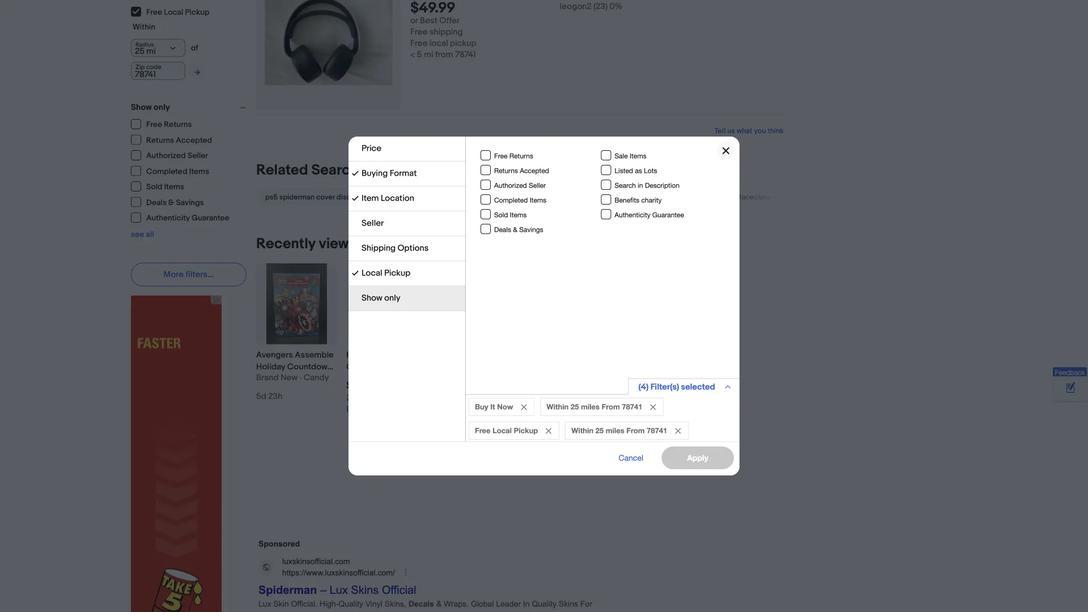 Task type: locate. For each thing, give the bounding box(es) containing it.
& inside dialog
[[513, 226, 518, 233]]

it down 7h
[[362, 405, 368, 415]]

25 right 10%
[[596, 426, 604, 435]]

cover inside ps5 spiderman cover disc link
[[316, 193, 335, 201]]

more filters...
[[164, 270, 214, 280]]

0 horizontal spatial free returns
[[146, 120, 192, 130]]

pooh
[[437, 386, 456, 396]]

5
[[417, 50, 422, 60]]

accepted up the authorized seller link
[[176, 136, 212, 145]]

0 vertical spatial miles
[[581, 403, 600, 411]]

1 horizontal spatial completed
[[494, 196, 528, 204]]

now inside $7.99 2d 7h buy it now
[[370, 405, 387, 415]]

brand new
[[437, 373, 478, 383]]

sold items up "deals & savings" link
[[146, 182, 184, 192]]

item
[[362, 193, 379, 204]]

it up remove filter - local pickup - free local pickup image
[[543, 416, 548, 426]]

returns accepted
[[146, 136, 212, 145], [494, 167, 549, 175]]

0 horizontal spatial completed items
[[146, 167, 209, 176]]

controller
[[540, 193, 572, 201]]

miles for "remove filter - local pickup - within 25 miles from 78741" icon on the bottom of the page
[[606, 426, 625, 435]]

1 new from the left
[[281, 373, 298, 383]]

within for "remove filter - local pickup - within 25 miles from 78741" icon on the bottom of the page
[[572, 426, 594, 435]]

sony playstation 5 pulse 3d wireless gaming headset ps5 - white (no dongle) image
[[265, 0, 393, 85]]

candy down "countdown"
[[304, 373, 329, 383]]

tab list containing price
[[349, 137, 466, 311]]

2d
[[346, 393, 356, 403]]

yellow
[[575, 374, 600, 384]]

dialog containing price
[[0, 0, 1089, 612]]

0 horizontal spatial within
[[133, 22, 155, 32]]

remove filter - buying format - buy it now image
[[521, 405, 527, 410]]

5d 23h
[[256, 392, 283, 402]]

within 25 miles from 78741 up cancel
[[572, 426, 668, 435]]

price
[[362, 143, 382, 154]]

show only up free returns link
[[131, 102, 170, 113]]

from up cancel
[[627, 426, 645, 435]]

from for "remove filter - local pickup - within 25 miles from 78741" icon on the bottom of the page
[[627, 426, 645, 435]]

4 spiderman from the left
[[595, 193, 630, 201]]

format
[[390, 168, 417, 179]]

buy inside dialog
[[475, 403, 489, 411]]

from left remove filter - item location - within 25 miles from 78741 image
[[602, 403, 620, 411]]

buy up 206
[[437, 413, 451, 423]]

0 vertical spatial show
[[131, 102, 152, 113]]

ps5 for spiderman ps5 faceplate
[[726, 193, 738, 201]]

miles for remove filter - item location - within 25 miles from 78741 image
[[581, 403, 600, 411]]

recently
[[256, 235, 316, 253]]

sledding
[[346, 374, 387, 384]]

5 spiderman from the left
[[689, 193, 724, 201]]

free
[[146, 7, 162, 17], [411, 27, 428, 37], [411, 38, 428, 49], [146, 120, 162, 130], [494, 152, 508, 160], [475, 426, 491, 435]]

3 spiderman from the left
[[503, 193, 538, 201]]

show only down local pickup
[[362, 293, 401, 303]]

us
[[728, 126, 735, 135]]

hallmark crayola bright sledding colors #10 series 1998 christmas ornaments image
[[357, 263, 417, 344]]

faceplate
[[740, 193, 771, 201]]

cover left 'disc'
[[316, 193, 335, 201]]

1 horizontal spatial authenticity
[[615, 211, 651, 219]]

78741 down pickup
[[455, 50, 476, 60]]

authenticity inside dialog
[[615, 211, 651, 219]]

1 horizontal spatial completed items
[[494, 196, 547, 204]]

brand for brand new · candy
[[256, 373, 279, 383]]

3 ps5 from the left
[[488, 193, 501, 201]]

free returns up ps5 spiderman controller
[[494, 152, 534, 160]]

sold inside dialog
[[494, 211, 508, 219]]

1 horizontal spatial cover
[[425, 193, 443, 201]]

ps5 for spiderman ps5 cover digital
[[411, 193, 423, 201]]

seller down returns accepted link
[[188, 151, 208, 161]]

completed items
[[146, 167, 209, 176], [494, 196, 547, 204]]

spiderman down buying format
[[374, 193, 409, 201]]

it inside the $14.99 buy it now 206 sold
[[453, 413, 458, 423]]

1 vertical spatial in
[[588, 362, 594, 372]]

1 vertical spatial savings
[[520, 226, 544, 233]]

miles up off
[[581, 403, 600, 411]]

sold up "deals & savings" link
[[146, 182, 163, 192]]

more filters... button
[[131, 263, 247, 287]]

miles right off
[[606, 426, 625, 435]]

within up get
[[547, 403, 569, 411]]

free returns up returns accepted link
[[146, 120, 192, 130]]

0 vertical spatial completed
[[146, 167, 188, 176]]

2 horizontal spatial seller
[[529, 181, 546, 189]]

squishmallow kellytoy plush disney winnie the pooh tigger 8" inch nwt new
[[437, 350, 511, 408]]

it down 8"
[[491, 403, 495, 411]]

savings inside dialog
[[520, 226, 544, 233]]

free local pickup up of
[[146, 7, 210, 17]]

1 vertical spatial within
[[547, 403, 569, 411]]

show down local pickup
[[362, 293, 383, 303]]

tell us what you think
[[715, 126, 784, 135]]

1 vertical spatial only
[[385, 293, 401, 303]]

1 horizontal spatial local
[[362, 268, 383, 278]]

1 horizontal spatial free returns
[[494, 152, 534, 160]]

items
[[630, 152, 647, 160], [189, 167, 209, 176], [164, 182, 184, 192], [530, 196, 547, 204], [510, 211, 527, 219]]

1 horizontal spatial seller
[[362, 218, 384, 229]]

1 vertical spatial completed
[[494, 196, 528, 204]]

1 vertical spatial 25
[[596, 426, 604, 435]]

accepted inside returns accepted link
[[176, 136, 212, 145]]

marvel
[[256, 397, 282, 408]]

now inside the $14.99 buy it now 206 sold
[[460, 413, 477, 423]]

listed
[[615, 167, 633, 175]]

remove filter - item location - within 25 miles from 78741 image
[[651, 405, 656, 410]]

0 horizontal spatial from
[[602, 403, 620, 411]]

0 vertical spatial or
[[411, 16, 418, 26]]

& up authenticity guarantee link
[[168, 198, 174, 208]]

free returns
[[146, 120, 192, 130], [494, 152, 534, 160]]

spiderman ps5 cover digital link
[[365, 188, 479, 206]]

1 ps5 from the left
[[265, 193, 278, 201]]

authorized seller link
[[131, 150, 209, 161]]

buy inside $7.99 2d 7h buy it now
[[346, 405, 361, 415]]

0 horizontal spatial only
[[154, 102, 170, 113]]

0 horizontal spatial authenticity guarantee
[[146, 213, 230, 223]]

disney
[[437, 374, 463, 384]]

from for remove filter - item location - within 25 miles from 78741 image
[[602, 403, 620, 411]]

$14.99
[[437, 401, 467, 413]]

1 vertical spatial sold
[[494, 211, 508, 219]]

completed items inside dialog
[[494, 196, 547, 204]]

description
[[645, 181, 680, 189]]

see
[[131, 230, 144, 240]]

authorized up "completed items" link
[[146, 151, 186, 161]]

0 vertical spatial in
[[638, 181, 643, 189]]

guarantee inside dialog
[[653, 211, 685, 219]]

within 25 miles from 78741 for "remove filter - local pickup - within 25 miles from 78741" icon on the bottom of the page
[[572, 426, 668, 435]]

-
[[540, 350, 543, 360]]

show
[[131, 102, 152, 113], [362, 293, 383, 303]]

1 horizontal spatial &
[[513, 226, 518, 233]]

0 horizontal spatial authenticity
[[146, 213, 190, 223]]

None text field
[[131, 62, 185, 80]]

all
[[146, 230, 154, 240]]

remove filter - local pickup - within 25 miles from 78741 image
[[676, 428, 681, 434]]

0 horizontal spatial &
[[168, 198, 174, 208]]

4 ps5 from the left
[[631, 193, 644, 201]]

deals down ps5 spiderman controller
[[494, 226, 511, 233]]

apply within filter image
[[194, 68, 200, 76]]

<
[[411, 50, 415, 60]]

location
[[381, 193, 414, 204]]

0 horizontal spatial returns accepted
[[146, 136, 212, 145]]

0 horizontal spatial local
[[164, 7, 183, 17]]

1 horizontal spatial authorized
[[494, 181, 527, 189]]

cover for disc
[[316, 193, 335, 201]]

2 vertical spatial seller
[[362, 218, 384, 229]]

authorized up ps5 spiderman controller
[[494, 181, 527, 189]]

authenticity down "deals & savings" link
[[146, 213, 190, 223]]

filter applied image for local
[[352, 270, 359, 277]]

spiderman down search in the right top of the page
[[595, 193, 630, 201]]

1 horizontal spatial sold
[[494, 211, 508, 219]]

0 vertical spatial sold items
[[146, 182, 184, 192]]

0 horizontal spatial authorized seller
[[146, 151, 208, 161]]

advertisement region
[[131, 296, 222, 612]]

2 new from the left
[[461, 373, 478, 383]]

free local pickup inside dialog
[[475, 426, 538, 435]]

0 vertical spatial deals
[[146, 198, 167, 208]]

get
[[552, 427, 565, 437]]

filter applied image
[[352, 195, 359, 202]]

2 vertical spatial pickup
[[514, 426, 538, 435]]

completed inside "completed items" link
[[146, 167, 188, 176]]

the
[[493, 374, 507, 384]]

cover left digital
[[425, 193, 443, 201]]

0 vertical spatial returns accepted
[[146, 136, 212, 145]]

within 25 miles from 78741 up off
[[547, 403, 643, 411]]

show only
[[131, 102, 170, 113], [362, 293, 401, 303]]

authorized seller up "completed items" link
[[146, 151, 208, 161]]

it up sold
[[453, 413, 458, 423]]

1 horizontal spatial in
[[638, 181, 643, 189]]

2 vertical spatial within
[[572, 426, 594, 435]]

0 horizontal spatial savings
[[176, 198, 204, 208]]

new
[[281, 373, 298, 383], [461, 373, 478, 383]]

seller
[[188, 151, 208, 161], [529, 181, 546, 189], [362, 218, 384, 229]]

1 horizontal spatial savings
[[520, 226, 544, 233]]

pickup up with
[[514, 426, 538, 435]]

1 vertical spatial sold items
[[494, 211, 527, 219]]

nwt
[[437, 397, 455, 408]]

2 filter applied image from the top
[[352, 270, 359, 277]]

savings up authenticity guarantee link
[[176, 198, 204, 208]]

mi
[[424, 50, 434, 60]]

2 ps5 from the left
[[411, 193, 423, 201]]

deals & savings up authenticity guarantee link
[[146, 198, 204, 208]]

0 horizontal spatial sold
[[146, 182, 163, 192]]

0 horizontal spatial miles
[[581, 403, 600, 411]]

ps5 spiderman controller
[[488, 193, 572, 201]]

crayola
[[346, 362, 386, 372]]

0 horizontal spatial show only
[[131, 102, 170, 113]]

avengers assemble holiday countdown calendar unopened frankford candy marvel image
[[266, 263, 327, 344]]

now up sold
[[460, 413, 477, 423]]

completed left controller
[[494, 196, 528, 204]]

buying
[[362, 168, 388, 179]]

1 vertical spatial miles
[[606, 426, 625, 435]]

only down local pickup
[[385, 293, 401, 303]]

in down as
[[638, 181, 643, 189]]

1 brand from the left
[[256, 373, 279, 383]]

squishmallow kellytoy plush disney winnie the pooh tigger 8" inch nwt new image
[[440, 263, 515, 344]]

filter applied image left local pickup
[[352, 270, 359, 277]]

1 horizontal spatial deals
[[494, 226, 511, 233]]

white
[[541, 374, 563, 384]]

1 horizontal spatial accepted
[[520, 167, 549, 175]]

now down series
[[370, 405, 387, 415]]

bright
[[387, 362, 418, 372]]

seller up ps5 spiderman controller
[[529, 181, 546, 189]]

1 horizontal spatial show only
[[362, 293, 401, 303]]

1 horizontal spatial sold items
[[494, 211, 527, 219]]

78741 left "remove filter - local pickup - within 25 miles from 78741" icon on the bottom of the page
[[647, 426, 668, 435]]

1 vertical spatial free local pickup
[[475, 426, 538, 435]]

1 horizontal spatial 25
[[596, 426, 604, 435]]

1 filter applied image from the top
[[352, 170, 359, 177]]

1 vertical spatial deals
[[494, 226, 511, 233]]

in inside dialog
[[638, 181, 643, 189]]

more
[[164, 270, 184, 280]]

searches
[[312, 161, 374, 179]]

0 vertical spatial 25
[[571, 403, 579, 411]]

spiderman
[[279, 193, 315, 201], [374, 193, 409, 201], [503, 193, 538, 201], [595, 193, 630, 201], [689, 193, 724, 201]]

free local pickup down buy it now
[[475, 426, 538, 435]]

guarantee down plates
[[653, 211, 685, 219]]

authorized seller inside dialog
[[494, 181, 546, 189]]

selected
[[681, 382, 716, 392]]

206
[[437, 425, 452, 435]]

spiderman for spiderman ps5 faceplate
[[689, 193, 724, 201]]

now inside dialog
[[497, 403, 513, 411]]

local
[[164, 7, 183, 17], [362, 268, 383, 278], [493, 426, 512, 435]]

series
[[362, 386, 389, 396]]

0 horizontal spatial sold items
[[146, 182, 184, 192]]

authenticity guarantee down charity
[[615, 211, 685, 219]]

from
[[602, 403, 620, 411], [627, 426, 645, 435]]

within right 1
[[572, 426, 594, 435]]

cover inside spiderman ps5 cover digital link
[[425, 193, 443, 201]]

buy inside the $14.99 buy it now 206 sold
[[437, 413, 451, 423]]

seller down item
[[362, 218, 384, 229]]

pickup up of
[[185, 7, 210, 17]]

0 vertical spatial only
[[154, 102, 170, 113]]

1 cover from the left
[[316, 193, 335, 201]]

78741 left remove filter - item location - within 25 miles from 78741 image
[[622, 403, 643, 411]]

authenticity guarantee link
[[131, 213, 230, 223]]

or
[[411, 16, 418, 26], [565, 374, 573, 384]]

0 horizontal spatial seller
[[188, 151, 208, 161]]

brand for brand new
[[437, 373, 459, 383]]

completed items link
[[131, 166, 210, 176]]

2 spiderman from the left
[[374, 193, 409, 201]]

or down 'studs'
[[565, 374, 573, 384]]

ps5 spiderman controller link
[[479, 188, 585, 206]]

gold
[[527, 386, 546, 396]]

5 ps5 from the left
[[726, 193, 738, 201]]

sold inside "sold items" link
[[146, 182, 163, 192]]

1 vertical spatial accepted
[[520, 167, 549, 175]]

0 vertical spatial seller
[[188, 151, 208, 161]]

deals inside dialog
[[494, 226, 511, 233]]

1 vertical spatial completed items
[[494, 196, 547, 204]]

sold
[[146, 182, 163, 192], [494, 211, 508, 219]]

dialog
[[0, 0, 1089, 612]]

2 vertical spatial local
[[493, 426, 512, 435]]

78741
[[455, 50, 476, 60], [622, 403, 643, 411], [647, 426, 668, 435]]

filter applied image inside local pickup tab
[[352, 270, 359, 277]]

in down natural
[[588, 362, 594, 372]]

0 vertical spatial filter applied image
[[352, 170, 359, 177]]

1 vertical spatial 78741
[[622, 403, 643, 411]]

returns accepted up ps5 spiderman controller
[[494, 167, 549, 175]]

items
[[369, 235, 406, 253]]

within down free local pickup link
[[133, 22, 155, 32]]

0 vertical spatial from
[[602, 403, 620, 411]]

2 horizontal spatial within
[[572, 426, 594, 435]]

0 horizontal spatial free local pickup
[[146, 7, 210, 17]]

holiday
[[256, 362, 285, 372]]

returns accepted inside returns accepted link
[[146, 136, 212, 145]]

returns accepted up the authorized seller link
[[146, 136, 212, 145]]

sold items down ps5 spiderman controller
[[494, 211, 527, 219]]

spiderman down related
[[279, 193, 315, 201]]

tab list
[[349, 137, 466, 311]]

1 vertical spatial returns accepted
[[494, 167, 549, 175]]

candy
[[304, 373, 329, 383], [295, 386, 320, 396]]

1 vertical spatial pickup
[[384, 268, 411, 278]]

0 horizontal spatial pickup
[[185, 7, 210, 17]]

1 horizontal spatial only
[[385, 293, 401, 303]]

brand down kellytoy
[[437, 373, 459, 383]]

now down inch
[[497, 403, 513, 411]]

brand down holiday
[[256, 373, 279, 383]]

1/4 - 2 ct t.w. natural diamond studs in 14k white or yellow gold
[[527, 350, 608, 396]]

spiderman left controller
[[503, 193, 538, 201]]

1 horizontal spatial 78741
[[622, 403, 643, 411]]

buy down 2d
[[346, 405, 361, 415]]

completed inside dialog
[[494, 196, 528, 204]]

ps5 spiderman cover disc
[[265, 193, 351, 201]]

savings down ps5 spiderman controller link
[[520, 226, 544, 233]]

8"
[[485, 386, 493, 396]]

new up (2) link
[[461, 373, 478, 383]]

free returns link
[[131, 119, 193, 130]]

1 horizontal spatial pickup
[[384, 268, 411, 278]]

0 horizontal spatial show
[[131, 102, 152, 113]]

pickup down shipping options
[[384, 268, 411, 278]]

within
[[133, 22, 155, 32], [547, 403, 569, 411], [572, 426, 594, 435]]

1 vertical spatial deals & savings
[[494, 226, 544, 233]]

now up get
[[550, 416, 567, 426]]

2 cover from the left
[[425, 193, 443, 201]]

0 horizontal spatial new
[[281, 373, 298, 383]]

0 horizontal spatial guarantee
[[192, 213, 230, 223]]

0 vertical spatial sold
[[146, 182, 163, 192]]

1 vertical spatial candy
[[295, 386, 320, 396]]

candy down the unopened
[[295, 386, 320, 396]]

1 horizontal spatial returns accepted
[[494, 167, 549, 175]]

show up free returns link
[[131, 102, 152, 113]]

deals down "sold items" link
[[146, 198, 167, 208]]

filter applied image
[[352, 170, 359, 177], [352, 270, 359, 277]]

accepted
[[176, 136, 212, 145], [520, 167, 549, 175]]

guarantee inside authenticity guarantee link
[[192, 213, 230, 223]]

1 vertical spatial within 25 miles from 78741
[[572, 426, 668, 435]]

completed down the authorized seller link
[[146, 167, 188, 176]]

authorized seller up ps5 spiderman controller
[[494, 181, 546, 189]]

hallmark
[[346, 350, 390, 360]]

buy down 8"
[[475, 403, 489, 411]]

filter applied image left buying
[[352, 170, 359, 177]]

0 vertical spatial &
[[168, 198, 174, 208]]

0 horizontal spatial deals
[[146, 198, 167, 208]]

guarantee down "deals & savings" link
[[192, 213, 230, 223]]

2 brand from the left
[[437, 373, 459, 383]]

new left ·
[[281, 373, 298, 383]]

only up free returns link
[[154, 102, 170, 113]]

0 vertical spatial deals & savings
[[146, 198, 204, 208]]

deals & savings down ps5 spiderman controller
[[494, 226, 544, 233]]

2 horizontal spatial 78741
[[647, 426, 668, 435]]

savings
[[176, 198, 204, 208], [520, 226, 544, 233]]

1 horizontal spatial within
[[547, 403, 569, 411]]

buying format tab
[[349, 162, 466, 187]]

pickup
[[185, 7, 210, 17], [384, 268, 411, 278], [514, 426, 538, 435]]

1 horizontal spatial or
[[565, 374, 573, 384]]

& down ps5 spiderman controller
[[513, 226, 518, 233]]

squishmallow
[[437, 350, 490, 360]]

spiderman left faceplate
[[689, 193, 724, 201]]

1 vertical spatial show only
[[362, 293, 401, 303]]

0 horizontal spatial brand
[[256, 373, 279, 383]]

25 up 10%
[[571, 403, 579, 411]]

authenticity guarantee down "deals & savings" link
[[146, 213, 230, 223]]

0 horizontal spatial in
[[588, 362, 594, 372]]

accepted up ps5 spiderman controller link
[[520, 167, 549, 175]]

0 horizontal spatial accepted
[[176, 136, 212, 145]]

23h
[[268, 392, 283, 402]]

or left best
[[411, 16, 418, 26]]

hallmark crayola bright sledding colors #10 series 1998 christmas ornaments heading
[[346, 350, 424, 420]]

2 vertical spatial 78741
[[647, 426, 668, 435]]

authenticity down benefits
[[615, 211, 651, 219]]

filter applied image inside 'buying format' "tab"
[[352, 170, 359, 177]]

sale items
[[615, 152, 647, 160]]

sold down ps5 spiderman controller
[[494, 211, 508, 219]]

1 vertical spatial authorized seller
[[494, 181, 546, 189]]



Task type: describe. For each thing, give the bounding box(es) containing it.
it inside buy it now buy 2, get 1 10% off with coupon
[[543, 416, 548, 426]]

new
[[457, 397, 476, 408]]

$7.99
[[346, 380, 372, 392]]

tigger
[[458, 386, 483, 396]]

local
[[430, 38, 448, 49]]

of
[[191, 43, 198, 53]]

0 vertical spatial local
[[164, 7, 183, 17]]

hallmark crayola bright sledding colors #10 series 1998 christmas ornaments link
[[346, 349, 428, 420]]

ps5 for spiderman ps5 plates
[[631, 193, 644, 201]]

sold items inside dialog
[[494, 211, 527, 219]]

show inside dialog
[[362, 293, 383, 303]]

kellytoy
[[437, 362, 467, 372]]

best
[[420, 16, 438, 26]]

buy up with
[[527, 427, 541, 437]]

item location tab
[[349, 187, 466, 212]]

inch
[[495, 386, 511, 396]]

0 vertical spatial free returns
[[146, 120, 192, 130]]

seller inside tab list
[[362, 218, 384, 229]]

local inside tab
[[362, 268, 383, 278]]

assemble
[[295, 350, 334, 360]]

lots
[[644, 167, 658, 175]]

ornaments
[[346, 409, 398, 420]]

squishmallow kellytoy plush disney winnie the pooh tigger 8" inch nwt new heading
[[437, 350, 511, 408]]

1 vertical spatial seller
[[529, 181, 546, 189]]

show only inside dialog
[[362, 293, 401, 303]]

0 vertical spatial free local pickup
[[146, 7, 210, 17]]

·
[[300, 373, 302, 383]]

christmas
[[346, 397, 394, 408]]

listed as lots
[[615, 167, 658, 175]]

colors
[[389, 374, 424, 384]]

14k
[[527, 374, 539, 384]]

authenticity guarantee inside dialog
[[615, 211, 685, 219]]

accepted inside dialog
[[520, 167, 549, 175]]

plates
[[646, 193, 666, 201]]

in inside 1/4 - 2 ct t.w. natural diamond studs in 14k white or yellow gold
[[588, 362, 594, 372]]

returns accepted inside dialog
[[494, 167, 549, 175]]

78741 for remove filter - item location - within 25 miles from 78741 image
[[622, 403, 643, 411]]

78741 inside leogon2 (23) 0% or best offer free shipping free local pickup < 5 mi from 78741
[[455, 50, 476, 60]]

now inside buy it now buy 2, get 1 10% off with coupon
[[550, 416, 567, 426]]

sold items link
[[131, 181, 185, 192]]

avengers assemble holiday countdown calendar unopened frankford candy marvel heading
[[256, 350, 334, 408]]

within 25 miles from 78741 for remove filter - item location - within 25 miles from 78741 image
[[547, 403, 643, 411]]

shipping options
[[362, 243, 429, 253]]

candy inside avengers assemble holiday countdown calendar unopened frankford candy marvel
[[295, 386, 320, 396]]

spiderman for spiderman ps5 cover digital
[[374, 193, 409, 201]]

off
[[590, 427, 601, 437]]

authorized inside the authorized seller link
[[146, 151, 186, 161]]

as
[[635, 167, 642, 175]]

shipping
[[362, 243, 396, 253]]

pickup
[[450, 38, 477, 49]]

deals & savings link
[[131, 197, 205, 208]]

deals inside "deals & savings" link
[[146, 198, 167, 208]]

t.w.
[[563, 350, 578, 360]]

brand new · candy
[[256, 373, 329, 383]]

feedback
[[1056, 369, 1086, 377]]

item location
[[362, 193, 414, 204]]

(2) link
[[437, 384, 494, 394]]

only inside dialog
[[385, 293, 401, 303]]

ps5 spiderman cover disc link
[[256, 188, 365, 206]]

viewed
[[319, 235, 366, 253]]

avengers assemble holiday countdown calendar unopened frankford candy marvel link
[[256, 349, 337, 408]]

studs
[[564, 362, 586, 372]]

search
[[615, 181, 636, 189]]

remove filter - local pickup - free local pickup image
[[546, 428, 552, 434]]

within for remove filter - item location - within 25 miles from 78741 image
[[547, 403, 569, 411]]

5d
[[256, 392, 266, 402]]

new for brand new
[[461, 373, 478, 383]]

25 for "remove filter - local pickup - within 25 miles from 78741" icon on the bottom of the page
[[596, 426, 604, 435]]

#10
[[346, 386, 360, 396]]

78741 for "remove filter - local pickup - within 25 miles from 78741" icon on the bottom of the page
[[647, 426, 668, 435]]

it inside dialog
[[491, 403, 495, 411]]

buying format
[[362, 168, 417, 179]]

0 vertical spatial candy
[[304, 373, 329, 383]]

cancel button
[[606, 447, 656, 470]]

shipping
[[430, 27, 463, 37]]

diamond
[[527, 362, 562, 372]]

think
[[768, 126, 784, 135]]

spiderman ps5 plates link
[[585, 188, 680, 206]]

related searches
[[256, 161, 374, 179]]

it inside $7.99 2d 7h buy it now
[[362, 405, 368, 415]]

buy it now
[[475, 403, 513, 411]]

related
[[256, 161, 308, 179]]

0 vertical spatial authorized seller
[[146, 151, 208, 161]]

1 spiderman from the left
[[279, 193, 315, 201]]

returns accepted link
[[131, 135, 213, 145]]

plush
[[469, 362, 490, 372]]

local pickup tab
[[349, 261, 466, 286]]

or inside leogon2 (23) 0% or best offer free shipping free local pickup < 5 mi from 78741
[[411, 16, 418, 26]]

2 horizontal spatial local
[[493, 426, 512, 435]]

options
[[398, 243, 429, 253]]

0 vertical spatial pickup
[[185, 7, 210, 17]]

deals & savings inside dialog
[[494, 226, 544, 233]]

filter applied image for buying
[[352, 170, 359, 177]]

cancel
[[619, 453, 644, 463]]

(2)
[[485, 384, 494, 394]]

tell
[[715, 126, 726, 135]]

sold
[[454, 425, 471, 435]]

show only button
[[131, 102, 251, 113]]

recently viewed items
[[256, 235, 406, 253]]

0 horizontal spatial deals & savings
[[146, 198, 204, 208]]

1/4 - 2 ct t.w. natural diamond studs in 14k white or yellow gold heading
[[527, 350, 608, 396]]

cover for digital
[[425, 193, 443, 201]]

2
[[545, 350, 550, 360]]

or inside 1/4 - 2 ct t.w. natural diamond studs in 14k white or yellow gold
[[565, 374, 573, 384]]

benefits charity
[[615, 196, 662, 204]]

pickup inside tab
[[384, 268, 411, 278]]

tell us what you think link
[[715, 126, 784, 135]]

natural
[[580, 350, 608, 360]]

you
[[754, 126, 766, 135]]

benefits
[[615, 196, 640, 204]]

$1,699.99
[[527, 392, 570, 404]]

avengers
[[256, 350, 293, 360]]

(4)
[[639, 382, 649, 392]]

$14.99 buy it now 206 sold
[[437, 401, 477, 435]]

spiderman for spiderman ps5 plates
[[595, 193, 630, 201]]

1998
[[391, 386, 409, 396]]

0 vertical spatial show only
[[131, 102, 170, 113]]

what
[[737, 126, 753, 135]]

tab list inside dialog
[[349, 137, 466, 311]]

disc
[[337, 193, 351, 201]]

free returns inside dialog
[[494, 152, 534, 160]]

buy down remove filter - buying format - buy it now icon
[[527, 416, 541, 426]]

see all button
[[131, 230, 154, 240]]

0 vertical spatial savings
[[176, 198, 204, 208]]

25 for remove filter - item location - within 25 miles from 78741 image
[[571, 403, 579, 411]]

with
[[527, 438, 543, 449]]

10%
[[572, 427, 588, 437]]

authorized inside dialog
[[494, 181, 527, 189]]

sale
[[615, 152, 628, 160]]

apply button
[[662, 447, 734, 470]]

2,
[[543, 427, 550, 437]]

frankford
[[256, 386, 293, 396]]

leogon2
[[560, 2, 592, 12]]

new for brand new · candy
[[281, 373, 298, 383]]



Task type: vqa. For each thing, say whether or not it's contained in the screenshot.
the bottommost 78741
yes



